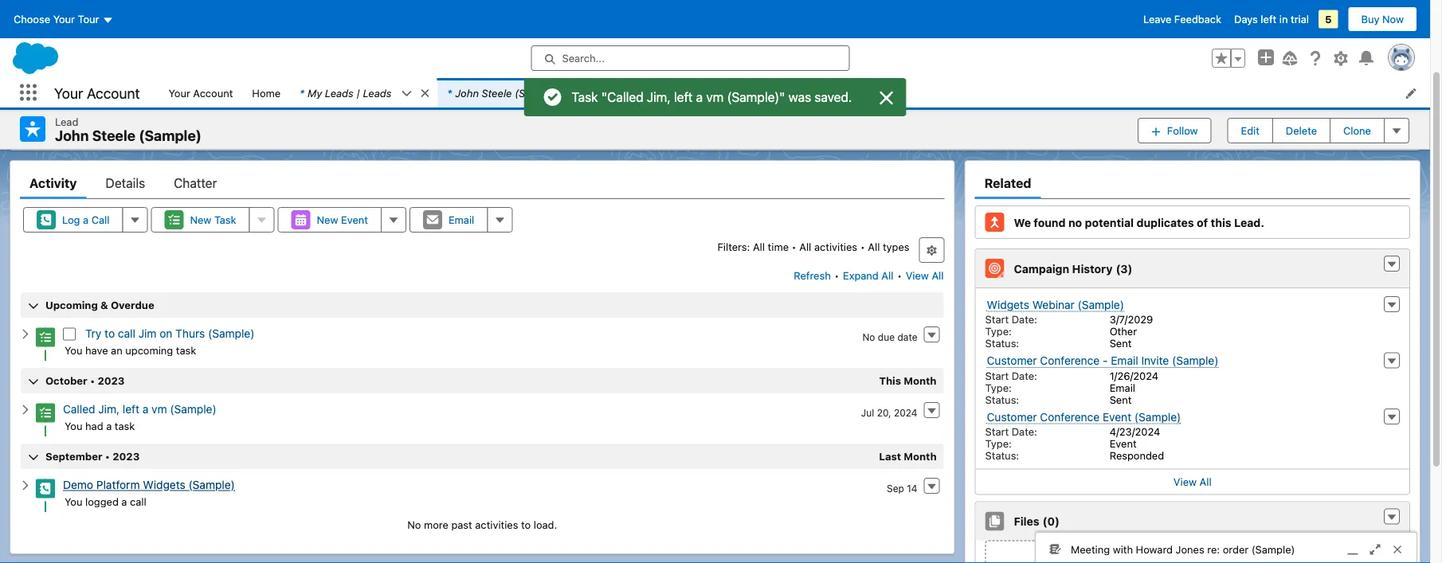 Task type: vqa. For each thing, say whether or not it's contained in the screenshot.


Task type: locate. For each thing, give the bounding box(es) containing it.
2 start date: from the top
[[986, 370, 1038, 382]]

new task
[[190, 215, 236, 226]]

jim, up 'path options' list box
[[647, 90, 671, 105]]

2 horizontal spatial *
[[639, 87, 643, 99]]

in
[[1280, 13, 1288, 25]]

2 you from the top
[[65, 421, 82, 432]]

0 horizontal spatial leads
[[325, 87, 354, 99]]

howard
[[1136, 544, 1173, 556]]

all
[[753, 241, 765, 253], [800, 241, 812, 253], [868, 241, 880, 253], [882, 270, 894, 282], [932, 270, 944, 282], [1200, 477, 1212, 489]]

days
[[1235, 13, 1258, 25]]

try to call jim on thurs (sample) link
[[85, 328, 255, 341]]

john inside lead john steele (sample)
[[55, 127, 89, 144]]

0 vertical spatial you
[[65, 345, 82, 357]]

1 horizontal spatial steele
[[482, 87, 512, 99]]

1 horizontal spatial view all link
[[976, 470, 1410, 495]]

email button
[[410, 208, 488, 233]]

2 type: from the top
[[986, 382, 1012, 394]]

invite
[[1142, 355, 1169, 368]]

2 " from the left
[[780, 90, 785, 105]]

start date: for customer conference event (sample)
[[986, 427, 1038, 438]]

• right time
[[792, 241, 797, 253]]

3 start date: from the top
[[986, 427, 1038, 438]]

*
[[300, 87, 304, 99], [447, 87, 452, 99], [639, 87, 643, 99]]

2 horizontal spatial vm
[[730, 87, 744, 99]]

text default image
[[802, 88, 813, 99], [1387, 260, 1398, 271], [20, 480, 31, 492]]

1 * from the left
[[300, 87, 304, 99]]

1 vertical spatial status:
[[986, 394, 1019, 406]]

3 type: from the top
[[986, 438, 1012, 450]]

1 start from the top
[[986, 314, 1009, 326]]

month right last
[[904, 451, 937, 463]]

0 vertical spatial conference
[[1040, 355, 1100, 368]]

3 status: from the top
[[986, 450, 1019, 462]]

" left was
[[780, 90, 785, 105]]

conference inside customer conference event (sample) link
[[1040, 411, 1100, 424]]

a inside success alert dialog
[[696, 90, 703, 105]]

1 horizontal spatial task
[[572, 90, 598, 105]]

task
[[176, 345, 196, 357], [115, 421, 135, 432]]

view all link up the files "element"
[[976, 470, 1410, 495]]

list
[[159, 78, 1431, 108]]

call down 'demo platform widgets (sample)'
[[130, 496, 146, 508]]

vm inside success alert dialog
[[706, 90, 724, 105]]

this month
[[879, 376, 937, 387]]

path options list box
[[55, 118, 1226, 144]]

campaign history (3)
[[1014, 263, 1133, 276]]

1 vertical spatial lead
[[55, 116, 78, 128]]

try
[[85, 328, 102, 341]]

activities right past
[[475, 519, 518, 531]]

all up the files "element"
[[1200, 477, 1212, 489]]

status:
[[986, 338, 1019, 350], [986, 394, 1019, 406], [986, 450, 1019, 462]]

0 vertical spatial steele
[[482, 87, 512, 99]]

task down called jim, left a vm (sample) link
[[115, 421, 135, 432]]

you down "demo"
[[65, 496, 82, 508]]

customer conference event (sample)
[[987, 411, 1181, 424]]

0 vertical spatial widgets
[[987, 299, 1030, 312]]

view all link
[[905, 264, 945, 289], [976, 470, 1410, 495]]

new for new task
[[190, 215, 211, 226]]

1 vertical spatial type:
[[986, 382, 1012, 394]]

your account up lead john steele (sample)
[[54, 84, 140, 101]]

account
[[87, 84, 140, 101], [193, 87, 233, 99]]

1 horizontal spatial john
[[455, 87, 479, 99]]

1 month from the top
[[904, 376, 937, 387]]

2 vertical spatial start date:
[[986, 427, 1038, 438]]

0 vertical spatial task
[[572, 90, 598, 105]]

0 vertical spatial text default image
[[802, 88, 813, 99]]

lead.
[[1235, 216, 1265, 229]]

4/23/2024
[[1110, 427, 1161, 438]]

0 horizontal spatial |
[[356, 87, 360, 99]]

1 vertical spatial view all link
[[976, 470, 1410, 495]]

3 start from the top
[[986, 427, 1009, 438]]

0 vertical spatial event
[[341, 215, 368, 226]]

text default image inside list item
[[802, 88, 813, 99]]

month for this month
[[904, 376, 937, 387]]

0 horizontal spatial view all link
[[905, 264, 945, 289]]

john for john steele (sample) | lead
[[455, 87, 479, 99]]

1 status: from the top
[[986, 338, 1019, 350]]

1 horizontal spatial account
[[193, 87, 233, 99]]

sep
[[887, 484, 904, 495]]

call
[[91, 215, 110, 226]]

date: down webinar
[[1012, 314, 1038, 326]]

2 sent from the top
[[1110, 394, 1132, 406]]

1 vertical spatial month
[[904, 451, 937, 463]]

1 customer from the top
[[987, 355, 1037, 368]]

task image
[[36, 404, 55, 423]]

new event
[[317, 215, 368, 226]]

no for no more past activities to load.
[[407, 519, 421, 531]]

1 vertical spatial widgets
[[143, 479, 185, 493]]

you for you have an upcoming task
[[65, 345, 82, 357]]

campaign
[[1014, 263, 1070, 276]]

2 | from the left
[[561, 87, 565, 99]]

customer
[[987, 355, 1037, 368], [987, 411, 1037, 424]]

order
[[1223, 544, 1249, 556]]

start date: for customer conference - email invite (sample)
[[986, 370, 1038, 382]]

choose your tour
[[14, 13, 99, 25]]

0 vertical spatial 2023
[[98, 376, 125, 387]]

sent up 'customer conference - email invite (sample)'
[[1110, 338, 1132, 350]]

potential
[[1085, 216, 1134, 229]]

0 vertical spatial task
[[176, 345, 196, 357]]

1 conference from the top
[[1040, 355, 1100, 368]]

month
[[904, 376, 937, 387], [904, 451, 937, 463]]

1 vertical spatial no
[[407, 519, 421, 531]]

0 horizontal spatial task
[[214, 215, 236, 226]]

2 new from the left
[[317, 215, 338, 226]]

no left due
[[863, 332, 875, 343]]

lead image
[[20, 116, 45, 142]]

steele
[[482, 87, 512, 99], [92, 127, 136, 144]]

email inside email button
[[449, 215, 474, 226]]

0 vertical spatial date:
[[1012, 314, 1038, 326]]

view down types
[[906, 270, 929, 282]]

3 * from the left
[[639, 87, 643, 99]]

1 " from the left
[[602, 90, 607, 105]]

account up lead john steele (sample)
[[87, 84, 140, 101]]

1 vertical spatial activities
[[475, 519, 518, 531]]

steele inside lead john steele (sample)
[[92, 127, 136, 144]]

related link
[[985, 168, 1032, 200]]

1 horizontal spatial called
[[607, 90, 644, 105]]

2 horizontal spatial text default image
[[1387, 260, 1398, 271]]

task " called jim, left a vm (sample) " was saved.
[[572, 90, 852, 105]]

call
[[118, 328, 135, 341], [130, 496, 146, 508]]

2 vertical spatial you
[[65, 496, 82, 508]]

2023 for september  •  2023
[[113, 451, 140, 463]]

2 vertical spatial status:
[[986, 450, 1019, 462]]

•
[[792, 241, 797, 253], [860, 241, 865, 253], [835, 270, 840, 282], [897, 270, 902, 282], [90, 376, 95, 387], [105, 451, 110, 463]]

0 horizontal spatial new
[[190, 215, 211, 226]]

2 vertical spatial email
[[1110, 382, 1136, 394]]

0 horizontal spatial *
[[300, 87, 304, 99]]

sep 14
[[887, 484, 918, 495]]

new event button
[[278, 208, 382, 233]]

2 status: from the top
[[986, 394, 1019, 406]]

2 customer from the top
[[987, 411, 1037, 424]]

new inside 'button'
[[317, 215, 338, 226]]

view all link inside campaign history element
[[976, 470, 1410, 495]]

2 start from the top
[[986, 370, 1009, 382]]

account inside your account link
[[193, 87, 233, 99]]

1 horizontal spatial no
[[863, 332, 875, 343]]

1 vertical spatial steele
[[92, 127, 136, 144]]

conference down "customer conference - email invite (sample)" link
[[1040, 411, 1100, 424]]

1 new from the left
[[190, 215, 211, 226]]

choose
[[14, 13, 50, 25]]

1 horizontal spatial text default image
[[802, 88, 813, 99]]

1 horizontal spatial activities
[[814, 241, 858, 253]]

jim, up the you had a task
[[98, 404, 120, 417]]

view inside campaign history element
[[1174, 477, 1197, 489]]

2 vertical spatial date:
[[1012, 427, 1038, 438]]

* called jim, left a vm (sample)
[[639, 87, 791, 99]]

text default image inside campaign history element
[[1387, 260, 1398, 271]]

trial
[[1291, 13, 1309, 25]]

you left have
[[65, 345, 82, 357]]

status: for widgets webinar (sample)
[[986, 338, 1019, 350]]

you left had
[[65, 421, 82, 432]]

| right my
[[356, 87, 360, 99]]

as
[[1337, 125, 1348, 137]]

1 horizontal spatial |
[[561, 87, 565, 99]]

1 vertical spatial email
[[1111, 355, 1139, 368]]

to right try
[[105, 328, 115, 341]]

2023 down an
[[98, 376, 125, 387]]

start for customer conference event (sample)
[[986, 427, 1009, 438]]

view all link down types
[[905, 264, 945, 289]]

0 horizontal spatial activities
[[475, 519, 518, 531]]

view up the files "element"
[[1174, 477, 1197, 489]]

event
[[341, 215, 368, 226], [1103, 411, 1132, 424], [1110, 438, 1137, 450]]

1 horizontal spatial jim,
[[647, 90, 671, 105]]

account left home
[[193, 87, 233, 99]]

1 horizontal spatial "
[[780, 90, 785, 105]]

mark status as complete
[[1276, 125, 1397, 137]]

date: down customer conference event (sample) link
[[1012, 427, 1038, 438]]

group
[[1212, 49, 1246, 68]]

upcoming
[[125, 345, 173, 357]]

1 vertical spatial customer
[[987, 411, 1037, 424]]

1 horizontal spatial task
[[176, 345, 196, 357]]

jim, down search... button
[[680, 87, 700, 99]]

1 horizontal spatial vm
[[706, 90, 724, 105]]

chatter link
[[174, 168, 217, 200]]

sent for (sample)
[[1110, 338, 1132, 350]]

steele for john steele (sample)
[[92, 127, 136, 144]]

2 * from the left
[[447, 87, 452, 99]]

0 vertical spatial activities
[[814, 241, 858, 253]]

month for last month
[[904, 451, 937, 463]]

buy now
[[1362, 13, 1404, 25]]

found
[[1034, 216, 1066, 229]]

0 vertical spatial view
[[906, 270, 929, 282]]

0 horizontal spatial task
[[115, 421, 135, 432]]

(sample) inside lead john steele (sample)
[[139, 127, 202, 144]]

1 | from the left
[[356, 87, 360, 99]]

demo platform widgets (sample) link
[[63, 479, 235, 493]]

2023
[[98, 376, 125, 387], [113, 451, 140, 463]]

email inside "customer conference - email invite (sample)" link
[[1111, 355, 1139, 368]]

list containing your account
[[159, 78, 1431, 108]]

" down 'search...' on the top
[[602, 90, 607, 105]]

list item
[[290, 78, 438, 108], [438, 78, 629, 108], [629, 78, 820, 108]]

logged call image
[[36, 480, 55, 499]]

* for * my leads | leads
[[300, 87, 304, 99]]

type: for customer conference event (sample)
[[986, 438, 1012, 450]]

john inside list item
[[455, 87, 479, 99]]

conference
[[1040, 355, 1100, 368], [1040, 411, 1100, 424]]

no more past activities to load. status
[[20, 519, 945, 531]]

* for * called jim, left a vm (sample)
[[639, 87, 643, 99]]

filters: all time • all activities • all types
[[718, 241, 910, 253]]

widgets
[[987, 299, 1030, 312], [143, 479, 185, 493]]

follow button
[[1138, 118, 1212, 143]]

1 vertical spatial you
[[65, 421, 82, 432]]

meeting with howard jones re: order (sample)
[[1071, 544, 1295, 556]]

widgets inside campaign history element
[[987, 299, 1030, 312]]

start date:
[[986, 314, 1038, 326], [986, 370, 1038, 382], [986, 427, 1038, 438]]

no left more
[[407, 519, 421, 531]]

1 sent from the top
[[1110, 338, 1132, 350]]

related
[[985, 176, 1032, 191]]

widgets left webinar
[[987, 299, 1030, 312]]

tab list containing activity
[[20, 168, 945, 200]]

1 vertical spatial start
[[986, 370, 1009, 382]]

0 horizontal spatial john
[[55, 127, 89, 144]]

date: up customer conference event (sample)
[[1012, 370, 1038, 382]]

conference inside "customer conference - email invite (sample)" link
[[1040, 355, 1100, 368]]

0 horizontal spatial vm
[[151, 404, 167, 417]]

sent down the 1/26/2024
[[1110, 394, 1132, 406]]

task down the thurs
[[176, 345, 196, 357]]

files (0)
[[1014, 516, 1060, 529]]

3 date: from the top
[[1012, 427, 1038, 438]]

&
[[100, 300, 108, 312]]

0 vertical spatial lead
[[568, 87, 591, 99]]

1 vertical spatial conference
[[1040, 411, 1100, 424]]

1 you from the top
[[65, 345, 82, 357]]

text default image
[[419, 88, 431, 99], [611, 88, 622, 99], [401, 88, 412, 99], [20, 329, 31, 340], [20, 405, 31, 416], [1387, 513, 1398, 524]]

activities up refresh
[[814, 241, 858, 253]]

| down 'search...' on the top
[[561, 87, 565, 99]]

details link
[[106, 168, 145, 200]]

this
[[879, 376, 901, 387]]

0 vertical spatial start
[[986, 314, 1009, 326]]

(sample)
[[515, 87, 558, 99], [747, 87, 791, 99], [727, 90, 780, 105], [139, 127, 202, 144], [1078, 299, 1125, 312], [208, 328, 255, 341], [1172, 355, 1219, 368], [170, 404, 217, 417], [1135, 411, 1181, 424], [188, 479, 235, 493], [1252, 544, 1295, 556]]

widgets webinar (sample) link
[[987, 299, 1125, 313]]

0 horizontal spatial widgets
[[143, 479, 185, 493]]

0 vertical spatial sent
[[1110, 338, 1132, 350]]

2 vertical spatial type:
[[986, 438, 1012, 450]]

task down chatter
[[214, 215, 236, 226]]

0 vertical spatial no
[[863, 332, 875, 343]]

event inside 'button'
[[341, 215, 368, 226]]

0 vertical spatial status:
[[986, 338, 1019, 350]]

1 vertical spatial date:
[[1012, 370, 1038, 382]]

1 vertical spatial to
[[521, 519, 531, 531]]

0 vertical spatial start date:
[[986, 314, 1038, 326]]

home
[[252, 87, 281, 99]]

start for customer conference - email invite (sample)
[[986, 370, 1009, 382]]

task down 'search...' on the top
[[572, 90, 598, 105]]

1 horizontal spatial lead
[[568, 87, 591, 99]]

1 horizontal spatial new
[[317, 215, 338, 226]]

tab list
[[20, 168, 945, 200]]

new inside button
[[190, 215, 211, 226]]

1 horizontal spatial leads
[[363, 87, 392, 99]]

0 horizontal spatial steele
[[92, 127, 136, 144]]

2023 up platform
[[113, 451, 140, 463]]

1 horizontal spatial view
[[1174, 477, 1197, 489]]

2 month from the top
[[904, 451, 937, 463]]

all right expand all button
[[932, 270, 944, 282]]

2 conference from the top
[[1040, 411, 1100, 424]]

jim,
[[680, 87, 700, 99], [647, 90, 671, 105], [98, 404, 120, 417]]

1 vertical spatial task
[[115, 421, 135, 432]]

steele inside list item
[[482, 87, 512, 99]]

call up you have an upcoming task
[[118, 328, 135, 341]]

1 vertical spatial task
[[214, 215, 236, 226]]

1 date: from the top
[[1012, 314, 1038, 326]]

5
[[1325, 13, 1332, 25]]

2023 for october  •  2023
[[98, 376, 125, 387]]

2 date: from the top
[[1012, 370, 1038, 382]]

conference left -
[[1040, 355, 1100, 368]]

0 horizontal spatial "
[[602, 90, 607, 105]]

lead down 'search...' on the top
[[568, 87, 591, 99]]

you for you logged a call
[[65, 496, 82, 508]]

1 start date: from the top
[[986, 314, 1038, 326]]

3 you from the top
[[65, 496, 82, 508]]

|
[[356, 87, 360, 99], [561, 87, 565, 99]]

0 vertical spatial email
[[449, 215, 474, 226]]

refresh button
[[793, 264, 832, 289]]

1 vertical spatial 2023
[[113, 451, 140, 463]]

1 vertical spatial start date:
[[986, 370, 1038, 382]]

1 vertical spatial view
[[1174, 477, 1197, 489]]

jim, inside success alert dialog
[[647, 90, 671, 105]]

re:
[[1208, 544, 1220, 556]]

logged
[[85, 496, 119, 508]]

1 horizontal spatial to
[[521, 519, 531, 531]]

sent
[[1110, 338, 1132, 350], [1110, 394, 1132, 406]]

details
[[106, 176, 145, 191]]

2 vertical spatial start
[[986, 427, 1009, 438]]

1 horizontal spatial *
[[447, 87, 452, 99]]

2 vertical spatial text default image
[[20, 480, 31, 492]]

john for john steele (sample)
[[55, 127, 89, 144]]

* for * john steele (sample) | lead
[[447, 87, 452, 99]]

1 vertical spatial john
[[55, 127, 89, 144]]

to left load.
[[521, 519, 531, 531]]

1 horizontal spatial widgets
[[987, 299, 1030, 312]]

0 horizontal spatial to
[[105, 328, 115, 341]]

activities
[[814, 241, 858, 253], [475, 519, 518, 531]]

month right this
[[904, 376, 937, 387]]

0 horizontal spatial called
[[63, 404, 95, 417]]

1 type: from the top
[[986, 326, 1012, 338]]

widgets webinar (sample)
[[987, 299, 1125, 312]]

2 horizontal spatial jim,
[[680, 87, 700, 99]]

widgets right platform
[[143, 479, 185, 493]]

0 horizontal spatial lead
[[55, 116, 78, 128]]

meeting
[[1071, 544, 1110, 556]]

campaign history element
[[975, 249, 1411, 496]]

your account left home
[[169, 87, 233, 99]]

lead right lead icon
[[55, 116, 78, 128]]

related tab panel
[[975, 200, 1411, 563]]

task inside button
[[214, 215, 236, 226]]

1/26/2024
[[1110, 370, 1159, 382]]

2 horizontal spatial called
[[647, 87, 677, 99]]



Task type: describe. For each thing, give the bounding box(es) containing it.
no for no due date
[[863, 332, 875, 343]]

platform
[[96, 479, 140, 493]]

sent for -
[[1110, 394, 1132, 406]]

1 leads from the left
[[325, 87, 354, 99]]

status
[[1303, 125, 1334, 137]]

success alert dialog
[[524, 78, 907, 116]]

date: for widgets webinar (sample)
[[1012, 314, 1038, 326]]

jim, inside list item
[[680, 87, 700, 99]]

left inside success alert dialog
[[674, 90, 693, 105]]

delete
[[1286, 125, 1317, 136]]

-
[[1103, 355, 1108, 368]]

delete button
[[1273, 118, 1331, 143]]

types
[[883, 241, 910, 253]]

all right expand
[[882, 270, 894, 282]]

search...
[[562, 52, 605, 64]]

you logged a call
[[65, 496, 146, 508]]

status: for customer conference - email invite (sample)
[[986, 394, 1019, 406]]

all inside campaign history element
[[1200, 477, 1212, 489]]

0 horizontal spatial view
[[906, 270, 929, 282]]

you had a task
[[65, 421, 135, 432]]

• up platform
[[105, 451, 110, 463]]

october  •  2023
[[45, 376, 125, 387]]

customer conference - email invite (sample)
[[987, 355, 1219, 368]]

have
[[85, 345, 108, 357]]

status: for customer conference event (sample)
[[986, 450, 1019, 462]]

an
[[111, 345, 123, 357]]

(sample) inside success alert dialog
[[727, 90, 780, 105]]

called inside list item
[[647, 87, 677, 99]]

0 horizontal spatial text default image
[[20, 480, 31, 492]]

demo
[[63, 479, 93, 493]]

demo platform widgets (sample)
[[63, 479, 235, 493]]

mark status as complete button
[[1245, 118, 1411, 144]]

text default image inside the files "element"
[[1387, 513, 1398, 524]]

jones
[[1176, 544, 1205, 556]]

lead inside list item
[[568, 87, 591, 99]]

jul 20, 2024
[[861, 408, 918, 419]]

• up expand
[[860, 241, 865, 253]]

load.
[[534, 519, 557, 531]]

1 vertical spatial event
[[1103, 411, 1132, 424]]

left inside list item
[[703, 87, 718, 99]]

vm inside list item
[[730, 87, 744, 99]]

1 horizontal spatial your account
[[169, 87, 233, 99]]

• down types
[[897, 270, 902, 282]]

your inside dropdown button
[[53, 13, 75, 25]]

• right "october"
[[90, 376, 95, 387]]

search... button
[[531, 45, 850, 71]]

all right time
[[800, 241, 812, 253]]

1 list item from the left
[[290, 78, 438, 108]]

type: for widgets webinar (sample)
[[986, 326, 1012, 338]]

steele for john steele (sample) | lead
[[482, 87, 512, 99]]

0 vertical spatial view all link
[[905, 264, 945, 289]]

conference for -
[[1040, 355, 1100, 368]]

september
[[45, 451, 102, 463]]

filters:
[[718, 241, 750, 253]]

jul
[[861, 408, 875, 419]]

date: for customer conference - email invite (sample)
[[1012, 370, 1038, 382]]

october
[[45, 376, 87, 387]]

you have an upcoming task
[[65, 345, 196, 357]]

activity
[[29, 176, 77, 191]]

called jim, left a vm (sample) link
[[63, 404, 217, 417]]

edit
[[1241, 125, 1260, 136]]

all left types
[[868, 241, 880, 253]]

0 horizontal spatial your account
[[54, 84, 140, 101]]

* john steele (sample) | lead
[[447, 87, 591, 99]]

called inside success alert dialog
[[607, 90, 644, 105]]

(0)
[[1043, 516, 1060, 529]]

log a call button
[[23, 208, 123, 233]]

* my leads | leads
[[300, 87, 392, 99]]

2024
[[894, 408, 918, 419]]

a inside list item
[[721, 87, 727, 99]]

no more past activities to load.
[[407, 519, 557, 531]]

1 vertical spatial call
[[130, 496, 146, 508]]

webinar
[[1033, 299, 1075, 312]]

start date: for widgets webinar (sample)
[[986, 314, 1038, 326]]

upcoming & overdue
[[45, 300, 154, 312]]

customer conference - email invite (sample) link
[[987, 355, 1219, 369]]

you for you had a task
[[65, 421, 82, 432]]

0 vertical spatial call
[[118, 328, 135, 341]]

log a call
[[62, 215, 110, 226]]

lead inside lead john steele (sample)
[[55, 116, 78, 128]]

buy now button
[[1348, 6, 1418, 32]]

customer for customer conference event (sample)
[[987, 411, 1037, 424]]

customer conference event (sample) link
[[987, 411, 1181, 425]]

on
[[160, 328, 172, 341]]

view all
[[1174, 477, 1212, 489]]

due
[[878, 332, 895, 343]]

overdue
[[111, 300, 154, 312]]

customer for customer conference - email invite (sample)
[[987, 355, 1037, 368]]

try to call jim on thurs (sample)
[[85, 328, 255, 341]]

home link
[[243, 78, 290, 108]]

your account link
[[159, 78, 243, 108]]

activity link
[[29, 168, 77, 200]]

choose your tour button
[[13, 6, 114, 32]]

date: for customer conference event (sample)
[[1012, 427, 1038, 438]]

task inside success alert dialog
[[572, 90, 598, 105]]

3 list item from the left
[[629, 78, 820, 108]]

conference for event
[[1040, 411, 1100, 424]]

2 vertical spatial event
[[1110, 438, 1137, 450]]

clone
[[1344, 125, 1372, 136]]

we
[[1014, 216, 1031, 229]]

2 list item from the left
[[438, 78, 629, 108]]

log
[[62, 215, 80, 226]]

20,
[[877, 408, 891, 419]]

this
[[1211, 216, 1232, 229]]

no due date
[[863, 332, 918, 343]]

a inside button
[[83, 215, 89, 226]]

large image
[[877, 88, 896, 108]]

3/7/2029
[[1110, 314, 1153, 326]]

buy
[[1362, 13, 1380, 25]]

of
[[1197, 216, 1208, 229]]

chatter
[[174, 176, 217, 191]]

my
[[308, 87, 322, 99]]

jim
[[138, 328, 157, 341]]

time
[[768, 241, 789, 253]]

leave feedback
[[1144, 13, 1222, 25]]

14
[[907, 484, 918, 495]]

files
[[1014, 516, 1040, 529]]

task image
[[36, 328, 55, 347]]

upcoming & overdue button
[[21, 293, 944, 319]]

• left expand
[[835, 270, 840, 282]]

refresh
[[794, 270, 831, 282]]

leave
[[1144, 13, 1172, 25]]

start for widgets webinar (sample)
[[986, 314, 1009, 326]]

clone button
[[1330, 118, 1385, 143]]

all left time
[[753, 241, 765, 253]]

0 horizontal spatial jim,
[[98, 404, 120, 417]]

2 leads from the left
[[363, 87, 392, 99]]

saved.
[[815, 90, 852, 105]]

type: for customer conference - email invite (sample)
[[986, 382, 1012, 394]]

last month
[[879, 451, 937, 463]]

responded
[[1110, 450, 1164, 462]]

now
[[1383, 13, 1404, 25]]

leave feedback link
[[1144, 13, 1222, 25]]

0 horizontal spatial account
[[87, 84, 140, 101]]

files element
[[975, 502, 1411, 563]]

last
[[879, 451, 901, 463]]

mark
[[1276, 125, 1300, 137]]

new for new event
[[317, 215, 338, 226]]

expand all button
[[842, 264, 895, 289]]



